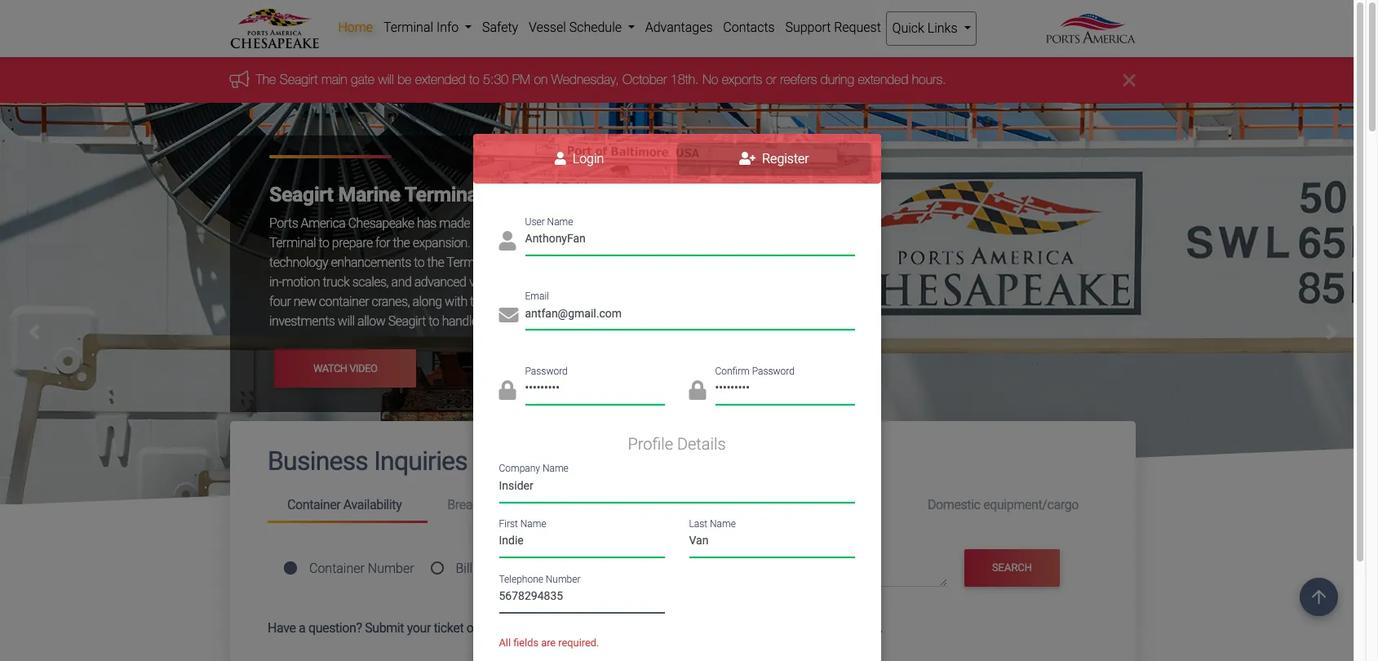 Task type: vqa. For each thing, say whether or not it's contained in the screenshot.
"Terminal Info"
no



Task type: describe. For each thing, give the bounding box(es) containing it.
during
[[822, 72, 855, 87]]

be
[[398, 72, 412, 87]]

support request
[[786, 20, 882, 35]]

watch video
[[313, 362, 377, 375]]

system
[[551, 255, 591, 271]]

domestic
[[928, 497, 981, 513]]

1 vertical spatial support
[[624, 620, 669, 636]]

upgrades
[[548, 235, 598, 251]]

(tos),
[[594, 255, 627, 271]]

lock image for confirm password
[[689, 380, 707, 400]]

reefers
[[781, 72, 818, 87]]

the seagirt main gate will be extended to 5:30 pm on wednesday, october 18th.  no exports or reefers during extended hours.
[[256, 72, 947, 87]]

chesapeake
[[348, 216, 414, 231]]

0 vertical spatial marine
[[338, 183, 400, 207]]

Enter Container Numbers text field
[[696, 560, 948, 587]]

in-
[[269, 275, 282, 290]]

1 vertical spatial investments
[[269, 314, 335, 329]]

on inside alert
[[535, 72, 549, 87]]

profile details
[[628, 434, 726, 454]]

motion
[[282, 275, 320, 290]]

berth.
[[643, 294, 674, 310]]

to down the 'america'
[[319, 235, 329, 251]]

expansion
[[488, 183, 580, 207]]

all fields are required.
[[499, 637, 600, 649]]

details
[[678, 434, 726, 454]]

expansion image
[[0, 103, 1367, 661]]

improved
[[630, 255, 680, 271]]

will inside ports america chesapeake has made significant improvements at seagirt marine terminal to                          prepare for the expansion. infrastructure upgrades to the terminal include technology                          enhancements to the terminal operating system (tos), improved weigh- in-motion truck scales,                          and advanced visibility tools. additional investments include four new container cranes,                          along with the upgrade of a second 50-foot berth. these investments will allow seagirt                          to handle two 14,000 teu vessels simultaneously.
[[338, 314, 355, 329]]

watch video link
[[274, 350, 417, 388]]

inquiries
[[374, 446, 468, 477]]

container availability link
[[268, 490, 428, 523]]

along
[[413, 294, 442, 310]]

tab list containing login
[[473, 134, 881, 184]]

main
[[322, 72, 348, 87]]

company name
[[499, 463, 569, 475]]

business
[[268, 446, 368, 477]]

ports america chesapeake has made significant improvements at seagirt marine terminal to                          prepare for the expansion. infrastructure upgrades to the terminal include technology                          enhancements to the terminal operating system (tos), improved weigh- in-motion truck scales,                          and advanced visibility tools. additional investments include four new container cranes,                          along with the upgrade of a second 50-foot berth. these investments will allow seagirt                          to handle two 14,000 teu vessels simultaneously.
[[269, 216, 718, 329]]

submit
[[365, 620, 404, 636]]

prepare
[[332, 235, 373, 251]]

customer
[[567, 620, 621, 636]]

to up advanced at the left top of the page
[[414, 255, 425, 271]]

email
[[525, 291, 549, 302]]

Telephone Number text field
[[499, 584, 665, 613]]

Confirm Password password field
[[716, 376, 855, 405]]

expansion.
[[413, 235, 470, 251]]

1 vertical spatial new
[[541, 620, 564, 636]]

no
[[703, 72, 719, 87]]

gate
[[352, 72, 375, 87]]

name for company name
[[543, 463, 569, 475]]

company
[[499, 463, 540, 475]]

upgrade
[[490, 294, 534, 310]]

have a question? submit your ticket online on our new customer support request page and get immediate help.
[[268, 620, 883, 636]]

go to top image
[[1301, 578, 1339, 616]]

lading
[[492, 561, 531, 576]]

telephone
[[499, 573, 544, 585]]

container number
[[309, 561, 414, 576]]

telephone number
[[499, 573, 581, 585]]

the seagirt main gate will be extended to 5:30 pm on wednesday, october 18th.  no exports or reefers during extended hours. link
[[256, 72, 947, 87]]

user name
[[525, 216, 573, 227]]

scales,
[[352, 275, 389, 290]]

new inside ports america chesapeake has made significant improvements at seagirt marine terminal to                          prepare for the expansion. infrastructure upgrades to the terminal include technology                          enhancements to the terminal operating system (tos), improved weigh- in-motion truck scales,                          and advanced visibility tools. additional investments include four new container cranes,                          along with the upgrade of a second 50-foot berth. these investments will allow seagirt                          to handle two 14,000 teu vessels simultaneously.
[[294, 294, 316, 310]]

Last Name text field
[[689, 529, 855, 558]]

the right "for"
[[393, 235, 410, 251]]

wednesday,
[[552, 72, 620, 87]]

america
[[301, 216, 346, 231]]

number for telephone number
[[546, 573, 581, 585]]

Company Name text field
[[499, 474, 855, 503]]

close image
[[1124, 71, 1136, 90]]

eir reprint
[[768, 497, 829, 513]]

0 horizontal spatial request
[[672, 620, 718, 636]]

the right with
[[470, 294, 487, 310]]

1 vertical spatial include
[[669, 275, 707, 290]]

booking/edo link
[[588, 490, 748, 521]]

2 password from the left
[[752, 365, 795, 377]]

simultaneously.
[[610, 314, 693, 329]]

container for container number
[[309, 561, 365, 576]]

operating
[[496, 255, 548, 271]]

seagirt up the terminal
[[624, 216, 662, 231]]

two
[[481, 314, 501, 329]]

to inside alert
[[470, 72, 480, 87]]

teu
[[542, 314, 565, 329]]

1 vertical spatial and
[[751, 620, 772, 636]]

confirm password
[[716, 365, 795, 377]]

the seagirt main gate will be extended to 5:30 pm on wednesday, october 18th.  no exports or reefers during extended hours. alert
[[0, 57, 1367, 103]]

four
[[269, 294, 291, 310]]

advantages
[[646, 20, 713, 35]]

handle
[[442, 314, 478, 329]]

register
[[759, 151, 810, 167]]

50-
[[602, 294, 619, 310]]

weigh-
[[683, 255, 718, 271]]

of
[[476, 561, 489, 576]]

these
[[676, 294, 709, 310]]

user
[[525, 216, 545, 227]]

immediate
[[795, 620, 854, 636]]

availability for breakbulk availability
[[505, 497, 563, 513]]

container for container availability
[[287, 497, 341, 513]]

ticket
[[434, 620, 464, 636]]

enhancements
[[331, 255, 411, 271]]

support request link
[[781, 11, 887, 44]]

name for last name
[[710, 518, 736, 530]]

contacts link
[[718, 11, 781, 44]]

the up advanced at the left top of the page
[[427, 255, 444, 271]]

booking/edo
[[608, 497, 682, 513]]

seagirt marine terminal expansion
[[269, 183, 580, 207]]

october
[[623, 72, 668, 87]]

equipment/cargo
[[984, 497, 1079, 513]]

contacts
[[724, 20, 775, 35]]

or
[[767, 72, 777, 87]]

eir reprint link
[[748, 490, 909, 521]]

business inquiries
[[268, 446, 468, 477]]

name for user name
[[547, 216, 573, 227]]

1 password from the left
[[525, 365, 568, 377]]

seagirt up ports
[[269, 183, 334, 207]]

container availability
[[287, 497, 402, 513]]



Task type: locate. For each thing, give the bounding box(es) containing it.
eir
[[768, 497, 786, 513]]

request left page
[[672, 620, 718, 636]]

lock image for password
[[499, 380, 516, 400]]

investments down 'four'
[[269, 314, 335, 329]]

marine up the terminal
[[665, 216, 702, 231]]

0 vertical spatial a
[[550, 294, 557, 310]]

1 horizontal spatial and
[[751, 620, 772, 636]]

0 vertical spatial container
[[287, 497, 341, 513]]

terminal up visibility
[[447, 255, 493, 271]]

to left 5:30 on the top left of page
[[470, 72, 480, 87]]

1 horizontal spatial support
[[786, 20, 831, 35]]

a right the of
[[550, 294, 557, 310]]

confirm
[[716, 365, 750, 377]]

0 horizontal spatial on
[[503, 620, 517, 636]]

vessels
[[568, 314, 607, 329]]

at
[[611, 216, 621, 231]]

a inside ports america chesapeake has made significant improvements at seagirt marine terminal to                          prepare for the expansion. infrastructure upgrades to the terminal include technology                          enhancements to the terminal operating system (tos), improved weigh- in-motion truck scales,                          and advanced visibility tools. additional investments include four new container cranes,                          along with the upgrade of a second 50-foot berth. these investments will allow seagirt                          to handle two 14,000 teu vessels simultaneously.
[[550, 294, 557, 310]]

seagirt
[[280, 72, 318, 87], [269, 183, 334, 207], [624, 216, 662, 231], [388, 314, 426, 329]]

user image left the login
[[555, 152, 566, 165]]

name up upgrades
[[547, 216, 573, 227]]

and left get
[[751, 620, 772, 636]]

0 horizontal spatial number
[[368, 561, 414, 576]]

will
[[379, 72, 395, 87], [338, 314, 355, 329]]

lock image down 14,000
[[499, 380, 516, 400]]

password right confirm
[[752, 365, 795, 377]]

page
[[721, 620, 748, 636]]

1 horizontal spatial password
[[752, 365, 795, 377]]

foot
[[619, 294, 640, 310]]

register link
[[677, 143, 872, 176]]

search button
[[965, 549, 1061, 587]]

and up the cranes,
[[392, 275, 412, 290]]

terminal
[[634, 235, 677, 251]]

2 lock image from the left
[[689, 380, 707, 400]]

pm
[[513, 72, 531, 87]]

breakbulk availability
[[448, 497, 563, 513]]

0 horizontal spatial password
[[525, 365, 568, 377]]

lock image
[[499, 380, 516, 400], [689, 380, 707, 400]]

request
[[835, 20, 882, 35], [672, 620, 718, 636]]

marine up 'chesapeake'
[[338, 183, 400, 207]]

extended right the during
[[859, 72, 909, 87]]

1 vertical spatial a
[[299, 620, 306, 636]]

tools.
[[513, 275, 542, 290]]

0 horizontal spatial marine
[[338, 183, 400, 207]]

advantages link
[[640, 11, 718, 44]]

0 horizontal spatial extended
[[416, 72, 466, 87]]

fields
[[514, 637, 539, 649]]

get
[[775, 620, 792, 636]]

allow
[[358, 314, 386, 329]]

to up (tos),
[[601, 235, 611, 251]]

lock image up details in the bottom of the page
[[689, 380, 707, 400]]

support up reefers
[[786, 20, 831, 35]]

our
[[520, 620, 538, 636]]

availability down business inquiries
[[344, 497, 402, 513]]

customer support request link
[[567, 620, 718, 636]]

home
[[338, 20, 373, 35]]

1 horizontal spatial lock image
[[689, 380, 707, 400]]

0 horizontal spatial support
[[624, 620, 669, 636]]

login
[[570, 151, 604, 167]]

ports
[[269, 216, 298, 231]]

0 vertical spatial and
[[392, 275, 412, 290]]

first name
[[499, 518, 547, 530]]

2 availability from the left
[[505, 497, 563, 513]]

with
[[445, 294, 468, 310]]

1 horizontal spatial on
[[535, 72, 549, 87]]

1 extended from the left
[[416, 72, 466, 87]]

0 vertical spatial include
[[680, 235, 718, 251]]

to
[[470, 72, 480, 87], [319, 235, 329, 251], [601, 235, 611, 251], [414, 255, 425, 271], [429, 314, 439, 329]]

exports
[[723, 72, 763, 87]]

a right have
[[299, 620, 306, 636]]

Password password field
[[525, 376, 665, 405]]

0 vertical spatial new
[[294, 294, 316, 310]]

1 horizontal spatial investments
[[601, 275, 666, 290]]

availability for container availability
[[344, 497, 402, 513]]

name right last
[[710, 518, 736, 530]]

name for first name
[[521, 518, 547, 530]]

extended right be
[[416, 72, 466, 87]]

new down motion
[[294, 294, 316, 310]]

1 horizontal spatial marine
[[665, 216, 702, 231]]

1 horizontal spatial user image
[[555, 152, 566, 165]]

terminal
[[405, 183, 483, 207], [269, 235, 316, 251], [447, 255, 493, 271]]

0 horizontal spatial investments
[[269, 314, 335, 329]]

will inside alert
[[379, 72, 395, 87]]

0 horizontal spatial a
[[299, 620, 306, 636]]

tab list
[[473, 134, 881, 184]]

1 vertical spatial request
[[672, 620, 718, 636]]

1 horizontal spatial will
[[379, 72, 395, 87]]

seagirt down the cranes,
[[388, 314, 426, 329]]

to down the along
[[429, 314, 439, 329]]

marine inside ports america chesapeake has made significant improvements at seagirt marine terminal to                          prepare for the expansion. infrastructure upgrades to the terminal include technology                          enhancements to the terminal operating system (tos), improved weigh- in-motion truck scales,                          and advanced visibility tools. additional investments include four new container cranes,                          along with the upgrade of a second 50-foot berth. these investments will allow seagirt                          to handle two 14,000 teu vessels simultaneously.
[[665, 216, 702, 231]]

online
[[467, 620, 500, 636]]

0 horizontal spatial new
[[294, 294, 316, 310]]

seagirt right the
[[280, 72, 318, 87]]

1 vertical spatial terminal
[[269, 235, 316, 251]]

0 vertical spatial support
[[786, 20, 831, 35]]

terminal up technology
[[269, 235, 316, 251]]

has
[[417, 216, 437, 231]]

bill
[[456, 561, 473, 576]]

1 vertical spatial marine
[[665, 216, 702, 231]]

1 vertical spatial user image
[[499, 231, 516, 251]]

and
[[392, 275, 412, 290], [751, 620, 772, 636]]

and inside ports america chesapeake has made significant improvements at seagirt marine terminal to                          prepare for the expansion. infrastructure upgrades to the terminal include technology                          enhancements to the terminal operating system (tos), improved weigh- in-motion truck scales,                          and advanced visibility tools. additional investments include four new container cranes,                          along with the upgrade of a second 50-foot berth. these investments will allow seagirt                          to handle two 14,000 teu vessels simultaneously.
[[392, 275, 412, 290]]

Email text field
[[525, 301, 855, 330]]

investments up foot
[[601, 275, 666, 290]]

of
[[537, 294, 547, 310]]

First Name text field
[[499, 529, 665, 558]]

advanced
[[414, 275, 467, 290]]

1 horizontal spatial new
[[541, 620, 564, 636]]

1 horizontal spatial request
[[835, 20, 882, 35]]

0 vertical spatial user image
[[555, 152, 566, 165]]

search
[[993, 562, 1033, 574]]

name right first
[[521, 518, 547, 530]]

your
[[407, 620, 431, 636]]

0 vertical spatial terminal
[[405, 183, 483, 207]]

0 horizontal spatial will
[[338, 314, 355, 329]]

domestic equipment/cargo link
[[909, 490, 1099, 521]]

0 horizontal spatial and
[[392, 275, 412, 290]]

container up question?
[[309, 561, 365, 576]]

on right pm
[[535, 72, 549, 87]]

14,000
[[504, 314, 540, 329]]

will down container
[[338, 314, 355, 329]]

0 vertical spatial request
[[835, 20, 882, 35]]

made
[[439, 216, 470, 231]]

breakbulk
[[448, 497, 502, 513]]

bill of lading
[[456, 561, 531, 576]]

on
[[535, 72, 549, 87], [503, 620, 517, 636]]

1 vertical spatial will
[[338, 314, 355, 329]]

container
[[319, 294, 369, 310]]

1 horizontal spatial number
[[546, 573, 581, 585]]

seagirt inside alert
[[280, 72, 318, 87]]

cranes,
[[372, 294, 410, 310]]

1 horizontal spatial extended
[[859, 72, 909, 87]]

2 vertical spatial terminal
[[447, 255, 493, 271]]

all
[[499, 637, 511, 649]]

1 horizontal spatial a
[[550, 294, 557, 310]]

additional
[[545, 275, 598, 290]]

user image
[[555, 152, 566, 165], [499, 231, 516, 251]]

help.
[[857, 620, 883, 636]]

envelope image
[[499, 306, 519, 325]]

password down teu
[[525, 365, 568, 377]]

request up the during
[[835, 20, 882, 35]]

0 vertical spatial will
[[379, 72, 395, 87]]

domestic equipment/cargo
[[928, 497, 1079, 513]]

2 extended from the left
[[859, 72, 909, 87]]

terminal up made
[[405, 183, 483, 207]]

container down business
[[287, 497, 341, 513]]

hours.
[[913, 72, 947, 87]]

user plus image
[[740, 152, 756, 165]]

watch
[[313, 362, 347, 375]]

technology
[[269, 255, 328, 271]]

last
[[689, 518, 708, 530]]

last name
[[689, 518, 736, 530]]

user image inside the login link
[[555, 152, 566, 165]]

second
[[560, 294, 599, 310]]

include up these
[[669, 275, 707, 290]]

include up "weigh-"
[[680, 235, 718, 251]]

support right customer
[[624, 620, 669, 636]]

number down first name "text box"
[[546, 573, 581, 585]]

user image up operating on the top left of the page
[[499, 231, 516, 251]]

1 availability from the left
[[344, 497, 402, 513]]

have
[[268, 620, 296, 636]]

new up the all fields are required.
[[541, 620, 564, 636]]

1 horizontal spatial availability
[[505, 497, 563, 513]]

1 lock image from the left
[[499, 380, 516, 400]]

on up all
[[503, 620, 517, 636]]

5:30
[[484, 72, 509, 87]]

will left be
[[379, 72, 395, 87]]

home link
[[333, 11, 378, 44]]

number up submit
[[368, 561, 414, 576]]

name right company on the bottom left
[[543, 463, 569, 475]]

18th.
[[671, 72, 700, 87]]

investments
[[601, 275, 666, 290], [269, 314, 335, 329]]

extended
[[416, 72, 466, 87], [859, 72, 909, 87]]

reprint
[[789, 497, 829, 513]]

0 horizontal spatial user image
[[499, 231, 516, 251]]

a
[[550, 294, 557, 310], [299, 620, 306, 636]]

0 vertical spatial on
[[535, 72, 549, 87]]

0 horizontal spatial lock image
[[499, 380, 516, 400]]

1 vertical spatial on
[[503, 620, 517, 636]]

availability
[[344, 497, 402, 513], [505, 497, 563, 513]]

0 vertical spatial investments
[[601, 275, 666, 290]]

1 vertical spatial container
[[309, 561, 365, 576]]

User Name text field
[[525, 226, 855, 255]]

include
[[680, 235, 718, 251], [669, 275, 707, 290]]

bullhorn image
[[230, 70, 256, 88]]

number for container number
[[368, 561, 414, 576]]

availability up 'first name'
[[505, 497, 563, 513]]

container
[[287, 497, 341, 513], [309, 561, 365, 576]]

0 horizontal spatial availability
[[344, 497, 402, 513]]

first
[[499, 518, 518, 530]]

support
[[786, 20, 831, 35], [624, 620, 669, 636]]

the down at
[[614, 235, 631, 251]]



